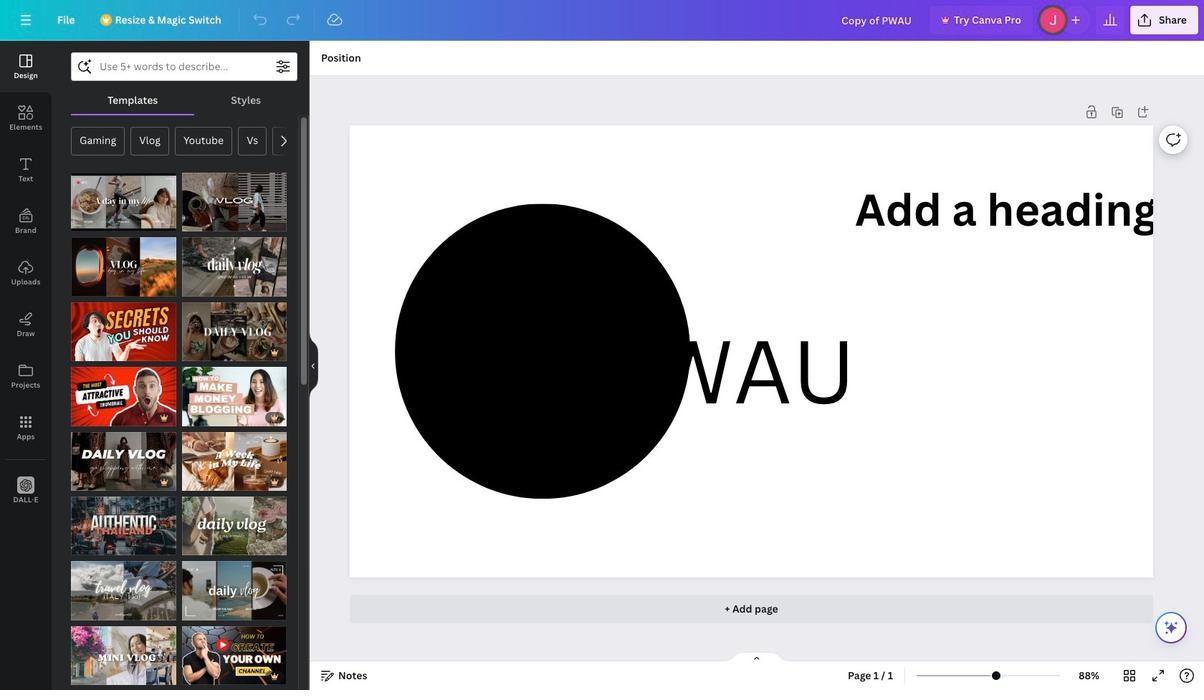 Task type: describe. For each thing, give the bounding box(es) containing it.
brown white modern lifestyle vlog youtube thumbnail group
[[182, 294, 287, 362]]

brown minimalist lifestyle daily vlog youtube thumbnail image for the bottom brown minimalist lifestyle daily vlog youtube thumbnail group
[[182, 562, 287, 621]]

marketing channel youtube thumbnail group
[[182, 618, 287, 686]]

green white minimalistic simple collage  daily vlog youtube thumbnail image
[[182, 497, 287, 556]]

brown and white simple vlog youtube thumbnail group
[[182, 164, 287, 232]]

Zoom button
[[1066, 665, 1113, 688]]

canva assistant image
[[1163, 620, 1180, 637]]

neutral elegant minimalist daily vlog youtube thumbnail image
[[182, 238, 287, 297]]

brown black elegant aesthetic fashion vlog youtube thumbnail group
[[71, 423, 176, 491]]

brown minimalist lifestyle daily vlog youtube thumbnail image for top brown minimalist lifestyle daily vlog youtube thumbnail group
[[71, 173, 176, 232]]

1 vertical spatial brown minimalist lifestyle daily vlog youtube thumbnail group
[[182, 553, 287, 621]]

green white minimalistic simple collage  daily vlog youtube thumbnail group
[[182, 488, 287, 556]]

most attractive youtube thumbnail group
[[71, 359, 176, 426]]

white simple mini vlog youtube thumbnail group
[[71, 618, 176, 686]]

side panel tab list
[[0, 41, 52, 517]]

neutral minimalist travel vlog youtube thumbnail image
[[71, 562, 176, 621]]

white brown modern playful daily vlog youtube thumbnail group
[[182, 423, 287, 491]]



Task type: locate. For each thing, give the bounding box(es) containing it.
neutral elegant minimalist daily vlog youtube thumbnail group
[[182, 229, 287, 297]]

1 horizontal spatial brown minimalist lifestyle daily vlog youtube thumbnail image
[[182, 562, 287, 621]]

0 vertical spatial brown minimalist lifestyle daily vlog youtube thumbnail group
[[71, 164, 176, 232]]

brown white modern lifestyle vlog youtube thumbnail image
[[182, 302, 287, 362]]

most attractive youtube thumbnail image
[[71, 367, 176, 426]]

brown minimalist lifestyle daily vlog youtube thumbnail image
[[71, 173, 176, 232], [182, 562, 287, 621]]

brown black elegant aesthetic fashion vlog youtube thumbnail image
[[71, 432, 176, 491]]

1 horizontal spatial brown minimalist lifestyle daily vlog youtube thumbnail group
[[182, 553, 287, 621]]

0 horizontal spatial brown minimalist lifestyle daily vlog youtube thumbnail group
[[71, 164, 176, 232]]

dark grey minimalist photo travel youtube thumbnail image
[[71, 497, 176, 556]]

brown minimalist lifestyle daily vlog youtube thumbnail image up orange yellow minimalist aesthetic a day in my life travel vlog youtube thumbnail
[[71, 173, 176, 232]]

Use 5+ words to describe... search field
[[100, 53, 269, 80]]

dark grey minimalist photo travel youtube thumbnail group
[[71, 488, 176, 556]]

hide image
[[309, 331, 318, 400]]

white brown modern playful daily vlog youtube thumbnail image
[[182, 432, 287, 491]]

big text how to youtube thumbnail group
[[182, 359, 287, 426]]

0 horizontal spatial brown minimalist lifestyle daily vlog youtube thumbnail image
[[71, 173, 176, 232]]

neutral minimalist travel vlog youtube thumbnail group
[[71, 553, 176, 621]]

orange yellow minimalist aesthetic a day in my life travel vlog youtube thumbnail group
[[71, 229, 176, 297]]

1 vertical spatial brown minimalist lifestyle daily vlog youtube thumbnail image
[[182, 562, 287, 621]]

red colorful tips youtube thumbnail group
[[71, 294, 176, 362]]

brown minimalist lifestyle daily vlog youtube thumbnail group
[[71, 164, 176, 232], [182, 553, 287, 621]]

brown and white simple vlog youtube thumbnail image
[[182, 173, 287, 232]]

big text how to youtube thumbnail image
[[182, 367, 287, 426]]

brown minimalist lifestyle daily vlog youtube thumbnail group up orange yellow minimalist aesthetic a day in my life travel vlog youtube thumbnail
[[71, 164, 176, 232]]

white simple mini vlog youtube thumbnail image
[[71, 627, 176, 686]]

orange yellow minimalist aesthetic a day in my life travel vlog youtube thumbnail image
[[71, 238, 176, 297]]

brown minimalist lifestyle daily vlog youtube thumbnail image up marketing channel youtube thumbnail
[[182, 562, 287, 621]]

Design title text field
[[830, 6, 925, 34]]

marketing channel youtube thumbnail image
[[182, 627, 287, 686]]

main menu bar
[[0, 0, 1205, 41]]

0 vertical spatial brown minimalist lifestyle daily vlog youtube thumbnail image
[[71, 173, 176, 232]]

show pages image
[[723, 652, 792, 663]]

brown minimalist lifestyle daily vlog youtube thumbnail group up marketing channel youtube thumbnail
[[182, 553, 287, 621]]

red colorful tips youtube thumbnail image
[[71, 302, 176, 362]]



Task type: vqa. For each thing, say whether or not it's contained in the screenshot.
the bottom Brown Minimalist Lifestyle Daily Vlog YouTube Thumbnail
yes



